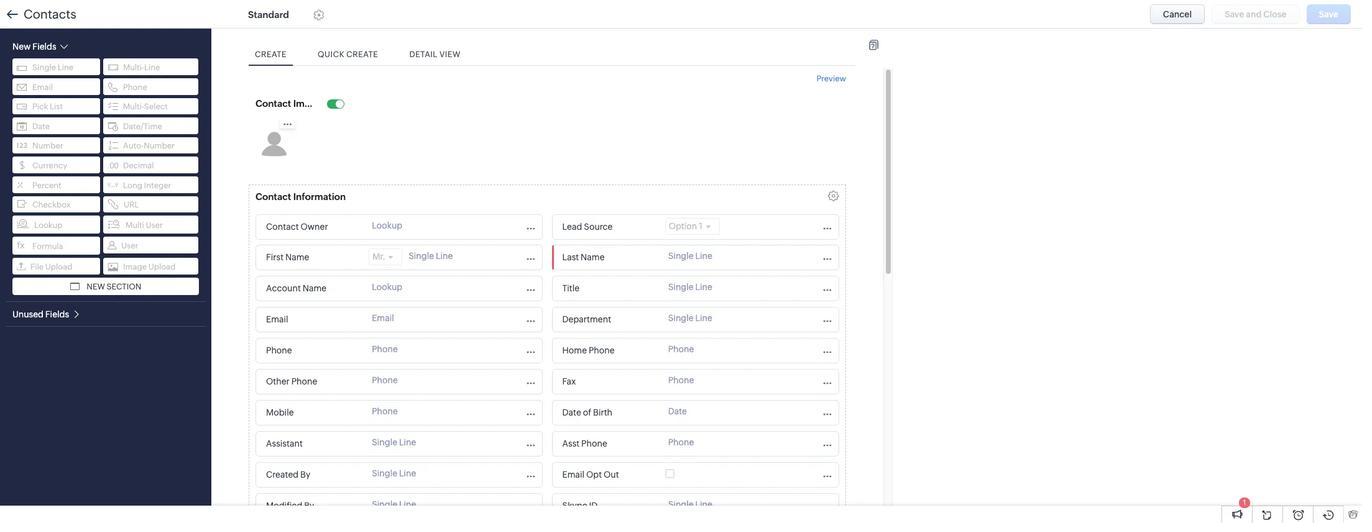 Task type: describe. For each thing, give the bounding box(es) containing it.
preview
[[817, 74, 846, 83]]

1 create from the left
[[255, 50, 287, 59]]

quick
[[318, 50, 345, 59]]

new
[[87, 282, 105, 292]]

unused
[[12, 310, 43, 320]]

image
[[123, 262, 147, 272]]

formula
[[32, 242, 63, 251]]

file upload
[[30, 262, 72, 272]]

multi
[[126, 220, 144, 230]]

long integer
[[123, 181, 171, 190]]

detail
[[409, 50, 438, 59]]

pick list
[[32, 102, 63, 111]]

2 create from the left
[[347, 50, 378, 59]]

standard
[[248, 9, 289, 20]]

line for single line
[[58, 63, 74, 72]]

image upload
[[123, 262, 176, 272]]

list
[[50, 102, 63, 111]]

0 horizontal spatial user
[[121, 241, 138, 250]]

date
[[32, 122, 50, 131]]

file
[[30, 262, 44, 272]]

detail view
[[409, 50, 461, 59]]

contacts
[[24, 7, 76, 21]]

phone
[[123, 82, 147, 92]]

single
[[32, 63, 56, 72]]

currency
[[32, 161, 67, 170]]

email
[[32, 82, 53, 92]]

detail view link
[[403, 44, 467, 65]]

pick
[[32, 102, 48, 111]]

view
[[440, 50, 461, 59]]

fields
[[45, 310, 69, 320]]



Task type: vqa. For each thing, say whether or not it's contained in the screenshot.
Calendar icon
no



Task type: locate. For each thing, give the bounding box(es) containing it.
user down multi
[[121, 241, 138, 250]]

upload for file upload
[[45, 262, 72, 272]]

lookup
[[34, 220, 63, 230]]

single line
[[32, 63, 74, 72]]

1 horizontal spatial upload
[[148, 262, 176, 272]]

create link
[[249, 44, 293, 65]]

1 vertical spatial multi-
[[123, 102, 144, 111]]

None text field
[[559, 219, 659, 236], [559, 249, 659, 266], [262, 312, 363, 328], [559, 343, 659, 359], [262, 374, 363, 391], [559, 405, 659, 422], [262, 498, 363, 515], [559, 498, 659, 515], [559, 219, 659, 236], [559, 249, 659, 266], [262, 312, 363, 328], [559, 343, 659, 359], [262, 374, 363, 391], [559, 405, 659, 422], [262, 498, 363, 515], [559, 498, 659, 515]]

multi- for select
[[123, 102, 144, 111]]

1 line from the left
[[58, 63, 74, 72]]

1 horizontal spatial number
[[144, 141, 175, 151]]

upload right "file"
[[45, 262, 72, 272]]

0 vertical spatial multi-
[[123, 63, 144, 72]]

1 vertical spatial user
[[121, 241, 138, 250]]

1 horizontal spatial create
[[347, 50, 378, 59]]

upload right image
[[148, 262, 176, 272]]

2 number from the left
[[144, 141, 175, 151]]

None button
[[1150, 4, 1205, 24]]

upload
[[45, 262, 72, 272], [148, 262, 176, 272]]

decimal
[[123, 161, 154, 170]]

0 horizontal spatial upload
[[45, 262, 72, 272]]

line right single
[[58, 63, 74, 72]]

upload for image upload
[[148, 262, 176, 272]]

0 horizontal spatial create
[[255, 50, 287, 59]]

long
[[123, 181, 142, 190]]

1
[[1244, 499, 1246, 507]]

multi user
[[126, 220, 163, 230]]

2 multi- from the top
[[123, 102, 144, 111]]

unused fields link
[[12, 309, 81, 320]]

multi-line
[[123, 63, 160, 72]]

multi-
[[123, 63, 144, 72], [123, 102, 144, 111]]

quick create link
[[312, 44, 385, 65]]

percent
[[32, 181, 61, 190]]

number up currency at the left top of the page
[[32, 141, 63, 151]]

user right multi
[[146, 220, 163, 230]]

auto-
[[123, 141, 144, 151]]

1 horizontal spatial user
[[146, 220, 163, 230]]

multi- down phone
[[123, 102, 144, 111]]

multi-select
[[123, 102, 168, 111]]

number
[[32, 141, 63, 151], [144, 141, 175, 151]]

user
[[146, 220, 163, 230], [121, 241, 138, 250]]

unused fields
[[12, 310, 69, 320]]

multi- for line
[[123, 63, 144, 72]]

auto-number
[[123, 141, 175, 151]]

0 horizontal spatial line
[[58, 63, 74, 72]]

section
[[107, 282, 141, 292]]

0 horizontal spatial number
[[32, 141, 63, 151]]

create
[[255, 50, 287, 59], [347, 50, 378, 59]]

line up phone
[[144, 63, 160, 72]]

select
[[144, 102, 168, 111]]

2 line from the left
[[144, 63, 160, 72]]

1 upload from the left
[[45, 262, 72, 272]]

checkbox
[[32, 200, 71, 210]]

line
[[58, 63, 74, 72], [144, 63, 160, 72]]

number down "date/time"
[[144, 141, 175, 151]]

new section
[[87, 282, 141, 292]]

2 upload from the left
[[148, 262, 176, 272]]

date/time
[[123, 122, 162, 131]]

1 multi- from the top
[[123, 63, 144, 72]]

1 number from the left
[[32, 141, 63, 151]]

0 vertical spatial user
[[146, 220, 163, 230]]

url
[[124, 200, 139, 210]]

1 horizontal spatial line
[[144, 63, 160, 72]]

quick create
[[318, 50, 378, 59]]

create right "quick"
[[347, 50, 378, 59]]

integer
[[144, 181, 171, 190]]

create down standard
[[255, 50, 287, 59]]

line for multi-line
[[144, 63, 160, 72]]

multi- up phone
[[123, 63, 144, 72]]

None text field
[[252, 95, 315, 112], [252, 188, 377, 205], [262, 219, 363, 236], [262, 249, 363, 266], [262, 280, 363, 297], [559, 280, 659, 297], [559, 312, 659, 328], [262, 343, 363, 359], [559, 374, 659, 391], [262, 405, 363, 422], [262, 436, 363, 453], [559, 436, 659, 453], [262, 467, 363, 484], [559, 467, 640, 484], [252, 95, 315, 112], [252, 188, 377, 205], [262, 219, 363, 236], [262, 249, 363, 266], [262, 280, 363, 297], [559, 280, 659, 297], [559, 312, 659, 328], [262, 343, 363, 359], [559, 374, 659, 391], [262, 405, 363, 422], [262, 436, 363, 453], [559, 436, 659, 453], [262, 467, 363, 484], [559, 467, 640, 484]]



